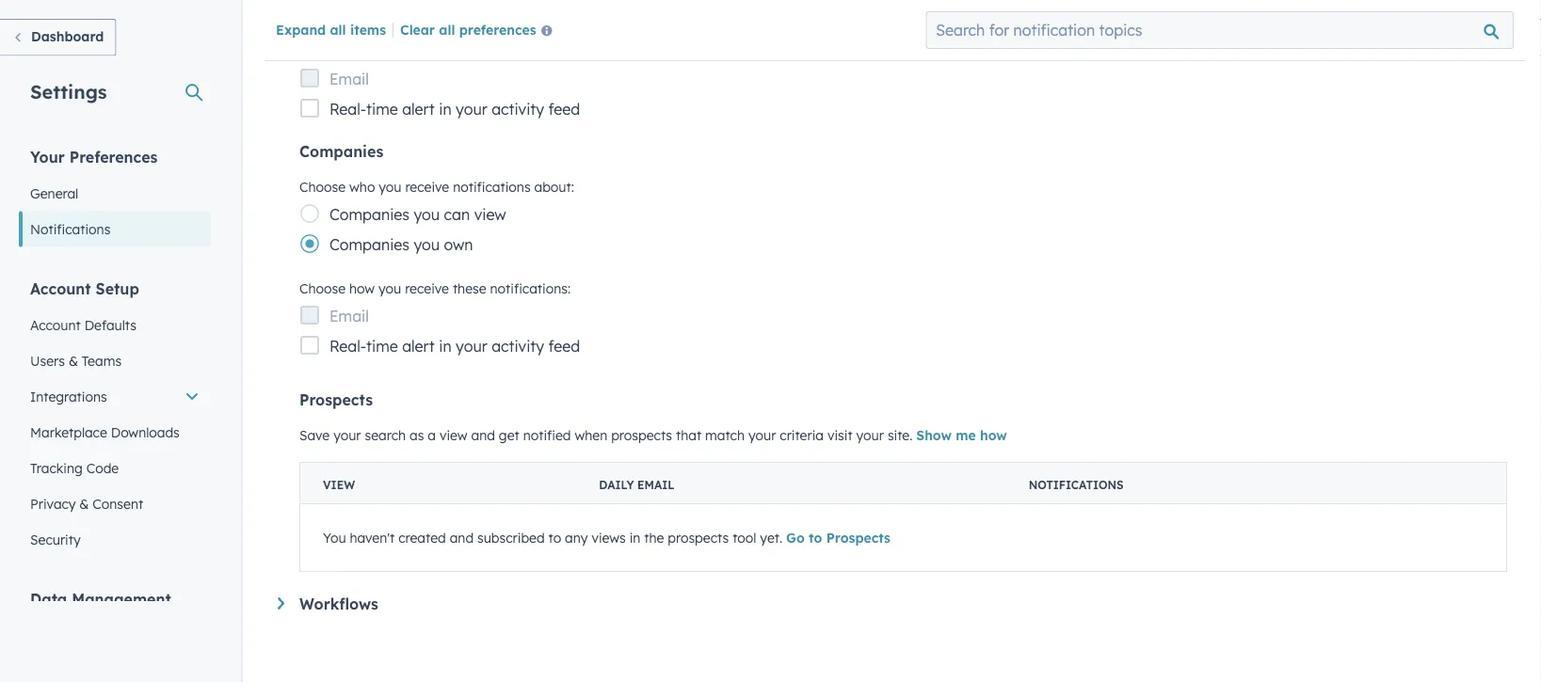 Task type: describe. For each thing, give the bounding box(es) containing it.
1 choose how you receive these notifications: from the top
[[299, 44, 571, 60]]

& for privacy
[[79, 496, 89, 512]]

1 vertical spatial and
[[450, 530, 474, 547]]

choose for email
[[299, 44, 346, 60]]

who
[[349, 179, 375, 196]]

items
[[350, 21, 386, 37]]

account for account defaults
[[30, 317, 81, 333]]

data management
[[30, 590, 171, 609]]

clear
[[400, 21, 435, 37]]

visit
[[828, 428, 853, 445]]

site.
[[888, 428, 913, 445]]

views
[[592, 530, 626, 547]]

2 real-time alert in your activity feed from the top
[[330, 338, 580, 356]]

save your search as a view and get notified when prospects that match your criteria visit your site. show me how
[[299, 428, 1008, 445]]

marketplace downloads link
[[19, 415, 211, 451]]

2 time from the top
[[366, 338, 398, 356]]

receive for alert
[[405, 44, 449, 60]]

yet.
[[760, 530, 783, 547]]

account setup element
[[19, 278, 211, 558]]

setup
[[96, 279, 139, 298]]

workflows
[[299, 596, 378, 615]]

notifications inside your preferences "element"
[[30, 221, 111, 237]]

clear all preferences button
[[400, 20, 560, 42]]

1 feed from the top
[[549, 100, 580, 119]]

notified
[[523, 428, 571, 445]]

integrations button
[[19, 379, 211, 415]]

1 to from the left
[[549, 530, 562, 547]]

marketplace
[[30, 424, 107, 441]]

privacy & consent link
[[19, 486, 211, 522]]

1 vertical spatial prospects
[[827, 530, 891, 547]]

prospects for companies
[[611, 428, 673, 445]]

clear all preferences
[[400, 21, 537, 37]]

2 to from the left
[[809, 530, 823, 547]]

1 real- from the top
[[330, 100, 366, 119]]

1 time from the top
[[366, 100, 398, 119]]

me
[[956, 428, 976, 445]]

show
[[917, 428, 952, 445]]

subscribed
[[477, 530, 545, 547]]

0 vertical spatial companies
[[299, 143, 384, 162]]

match
[[705, 428, 745, 445]]

the
[[644, 530, 664, 547]]

2 feed from the top
[[549, 338, 580, 356]]

own
[[444, 236, 473, 255]]

save
[[299, 428, 330, 445]]

defaults
[[84, 317, 137, 333]]

dashboard
[[31, 28, 104, 45]]

expand all items button
[[276, 21, 386, 37]]

companies for companies you own
[[330, 236, 410, 255]]

& for users
[[69, 353, 78, 369]]

you down the 'choose who you receive notifications about:'
[[414, 206, 440, 225]]

2 alert from the top
[[402, 338, 435, 356]]

any
[[565, 530, 588, 547]]

tracking code link
[[19, 451, 211, 486]]

go
[[786, 530, 805, 547]]

can
[[444, 206, 470, 225]]

0 vertical spatial prospects
[[299, 391, 373, 410]]

dashboard link
[[0, 19, 116, 56]]

consent
[[93, 496, 143, 512]]

your
[[30, 147, 65, 166]]

general link
[[19, 176, 211, 211]]

integrations
[[30, 388, 107, 405]]

that
[[676, 428, 702, 445]]

0 vertical spatial view
[[474, 206, 506, 225]]

1 email from the top
[[330, 70, 369, 89]]

code
[[86, 460, 119, 477]]

2 vertical spatial in
[[630, 530, 641, 547]]

2 vertical spatial how
[[980, 428, 1008, 445]]

created
[[399, 530, 446, 547]]

security
[[30, 532, 81, 548]]

caret image
[[278, 599, 284, 611]]

Search for notification topics search field
[[926, 11, 1514, 49]]

a
[[428, 428, 436, 445]]

you haven't created and subscribed to any views in the prospects tool yet. go to prospects
[[323, 530, 891, 547]]

1 vertical spatial in
[[439, 338, 452, 356]]

1 vertical spatial notifications
[[1029, 479, 1124, 493]]

2 notifications: from the top
[[490, 281, 571, 298]]

1 alert from the top
[[402, 100, 435, 119]]

management
[[72, 590, 171, 609]]

tracking
[[30, 460, 83, 477]]

receive for own
[[405, 179, 449, 196]]

notifications link
[[19, 211, 211, 247]]

choose for companies you can view
[[299, 179, 346, 196]]

3 receive from the top
[[405, 281, 449, 298]]

choose who you receive notifications about:
[[299, 179, 574, 196]]

prospects for save your search as a view and get notified when prospects that match your criteria visit your site.
[[668, 530, 729, 547]]

your preferences element
[[19, 146, 211, 247]]

when
[[575, 428, 608, 445]]



Task type: vqa. For each thing, say whether or not it's contained in the screenshot.
me
yes



Task type: locate. For each thing, give the bounding box(es) containing it.
alert
[[402, 100, 435, 119], [402, 338, 435, 356]]

prospects
[[611, 428, 673, 445], [668, 530, 729, 547]]

get
[[499, 428, 520, 445]]

feed up notified on the left
[[549, 338, 580, 356]]

2 all from the left
[[439, 21, 455, 37]]

account up account defaults
[[30, 279, 91, 298]]

0 vertical spatial account
[[30, 279, 91, 298]]

you right who
[[379, 179, 402, 196]]

settings
[[30, 80, 107, 103]]

companies up who
[[299, 143, 384, 162]]

& right privacy
[[79, 496, 89, 512]]

your preferences
[[30, 147, 158, 166]]

preferences
[[459, 21, 537, 37]]

1 vertical spatial how
[[349, 281, 375, 298]]

how
[[349, 44, 375, 60], [349, 281, 375, 298], [980, 428, 1008, 445]]

1 choose from the top
[[299, 44, 346, 60]]

you down the companies you can view at top left
[[414, 236, 440, 255]]

0 vertical spatial &
[[69, 353, 78, 369]]

prospects
[[299, 391, 373, 410], [827, 530, 891, 547]]

all for clear
[[439, 21, 455, 37]]

these down own
[[453, 281, 487, 298]]

how down companies you own
[[349, 281, 375, 298]]

all inside the clear all preferences button
[[439, 21, 455, 37]]

2 choose how you receive these notifications: from the top
[[299, 281, 571, 298]]

show me how link
[[917, 428, 1008, 445]]

users & teams link
[[19, 343, 211, 379]]

alert up the 'choose who you receive notifications about:'
[[402, 100, 435, 119]]

feed up about:
[[549, 100, 580, 119]]

0 vertical spatial notifications
[[30, 221, 111, 237]]

expand
[[276, 21, 326, 37]]

to
[[549, 530, 562, 547], [809, 530, 823, 547]]

notifications
[[453, 179, 531, 196]]

as
[[410, 428, 424, 445]]

data
[[30, 590, 67, 609]]

1 vertical spatial receive
[[405, 179, 449, 196]]

account defaults link
[[19, 307, 211, 343]]

all for expand
[[330, 21, 346, 37]]

1 vertical spatial real-
[[330, 338, 366, 356]]

how down items
[[349, 44, 375, 60]]

prospects right go
[[827, 530, 891, 547]]

real-time alert in your activity feed up a
[[330, 338, 580, 356]]

companies down who
[[330, 206, 410, 225]]

and right created
[[450, 530, 474, 547]]

account defaults
[[30, 317, 137, 333]]

expand all items
[[276, 21, 386, 37]]

activity up get
[[492, 338, 544, 356]]

notifications
[[30, 221, 111, 237], [1029, 479, 1124, 493]]

0 horizontal spatial &
[[69, 353, 78, 369]]

prospects left that
[[611, 428, 673, 445]]

to left any
[[549, 530, 562, 547]]

in
[[439, 100, 452, 119], [439, 338, 452, 356], [630, 530, 641, 547]]

2 real- from the top
[[330, 338, 366, 356]]

0 vertical spatial notifications:
[[490, 44, 571, 60]]

these
[[453, 44, 487, 60], [453, 281, 487, 298]]

0 vertical spatial and
[[471, 428, 495, 445]]

1 vertical spatial view
[[440, 428, 468, 445]]

email
[[638, 479, 675, 493]]

privacy & consent
[[30, 496, 143, 512]]

1 activity from the top
[[492, 100, 544, 119]]

choose down companies you own
[[299, 281, 346, 298]]

2 vertical spatial receive
[[405, 281, 449, 298]]

1 real-time alert in your activity feed from the top
[[330, 100, 580, 119]]

real-time alert in your activity feed
[[330, 100, 580, 119], [330, 338, 580, 356]]

1 horizontal spatial view
[[474, 206, 506, 225]]

your
[[456, 100, 488, 119], [456, 338, 488, 356], [334, 428, 361, 445], [749, 428, 776, 445], [857, 428, 884, 445]]

account setup
[[30, 279, 139, 298]]

account up users
[[30, 317, 81, 333]]

2 vertical spatial companies
[[330, 236, 410, 255]]

prospects right the
[[668, 530, 729, 547]]

real-time alert in your activity feed up the 'choose who you receive notifications about:'
[[330, 100, 580, 119]]

0 vertical spatial how
[[349, 44, 375, 60]]

1 vertical spatial time
[[366, 338, 398, 356]]

0 vertical spatial in
[[439, 100, 452, 119]]

all left items
[[330, 21, 346, 37]]

activity up notifications
[[492, 100, 544, 119]]

prospects up save
[[299, 391, 373, 410]]

choose left who
[[299, 179, 346, 196]]

daily email
[[599, 479, 675, 493]]

&
[[69, 353, 78, 369], [79, 496, 89, 512]]

0 vertical spatial alert
[[402, 100, 435, 119]]

account for account setup
[[30, 279, 91, 298]]

tracking code
[[30, 460, 119, 477]]

you down companies you own
[[379, 281, 401, 298]]

2 vertical spatial choose
[[299, 281, 346, 298]]

0 vertical spatial choose how you receive these notifications:
[[299, 44, 571, 60]]

these down clear all preferences
[[453, 44, 487, 60]]

3 choose from the top
[[299, 281, 346, 298]]

1 horizontal spatial to
[[809, 530, 823, 547]]

teams
[[82, 353, 122, 369]]

1 vertical spatial companies
[[330, 206, 410, 225]]

2 account from the top
[[30, 317, 81, 333]]

& right users
[[69, 353, 78, 369]]

companies
[[299, 143, 384, 162], [330, 206, 410, 225], [330, 236, 410, 255]]

1 horizontal spatial notifications
[[1029, 479, 1124, 493]]

receive
[[405, 44, 449, 60], [405, 179, 449, 196], [405, 281, 449, 298]]

all
[[330, 21, 346, 37], [439, 21, 455, 37]]

2 activity from the top
[[492, 338, 544, 356]]

about:
[[534, 179, 574, 196]]

security link
[[19, 522, 211, 558]]

0 vertical spatial time
[[366, 100, 398, 119]]

1 vertical spatial feed
[[549, 338, 580, 356]]

1 vertical spatial account
[[30, 317, 81, 333]]

email down companies you own
[[330, 307, 369, 326]]

go to prospects link
[[786, 530, 891, 547]]

1 horizontal spatial all
[[439, 21, 455, 37]]

alert up as
[[402, 338, 435, 356]]

you down items
[[379, 44, 401, 60]]

2 these from the top
[[453, 281, 487, 298]]

2 choose from the top
[[299, 179, 346, 196]]

feed
[[549, 100, 580, 119], [549, 338, 580, 356]]

0 horizontal spatial notifications
[[30, 221, 111, 237]]

1 vertical spatial prospects
[[668, 530, 729, 547]]

0 horizontal spatial view
[[440, 428, 468, 445]]

1 vertical spatial alert
[[402, 338, 435, 356]]

search
[[365, 428, 406, 445]]

1 account from the top
[[30, 279, 91, 298]]

1 vertical spatial notifications:
[[490, 281, 571, 298]]

choose down 'expand all items' at left
[[299, 44, 346, 60]]

companies down the companies you can view at top left
[[330, 236, 410, 255]]

account inside 'link'
[[30, 317, 81, 333]]

choose how you receive these notifications: down clear
[[299, 44, 571, 60]]

tool
[[733, 530, 757, 547]]

time
[[366, 100, 398, 119], [366, 338, 398, 356]]

1 these from the top
[[453, 44, 487, 60]]

0 vertical spatial activity
[[492, 100, 544, 119]]

you
[[323, 530, 346, 547]]

preferences
[[69, 147, 158, 166]]

1 vertical spatial choose
[[299, 179, 346, 196]]

0 vertical spatial prospects
[[611, 428, 673, 445]]

1 notifications: from the top
[[490, 44, 571, 60]]

privacy
[[30, 496, 76, 512]]

1 vertical spatial &
[[79, 496, 89, 512]]

view down notifications
[[474, 206, 506, 225]]

receive down companies you own
[[405, 281, 449, 298]]

1 vertical spatial activity
[[492, 338, 544, 356]]

users
[[30, 353, 65, 369]]

notifications:
[[490, 44, 571, 60], [490, 281, 571, 298]]

activity
[[492, 100, 544, 119], [492, 338, 544, 356]]

workflows button
[[278, 596, 1508, 615]]

view
[[323, 479, 355, 493]]

1 vertical spatial these
[[453, 281, 487, 298]]

email down 'expand all items' at left
[[330, 70, 369, 89]]

0 vertical spatial email
[[330, 70, 369, 89]]

2 receive from the top
[[405, 179, 449, 196]]

choose how you receive these notifications: down own
[[299, 281, 571, 298]]

time up who
[[366, 100, 398, 119]]

0 vertical spatial receive
[[405, 44, 449, 60]]

companies you own
[[330, 236, 473, 255]]

1 all from the left
[[330, 21, 346, 37]]

companies you can view
[[330, 206, 506, 225]]

haven't
[[350, 530, 395, 547]]

0 vertical spatial real-
[[330, 100, 366, 119]]

you
[[379, 44, 401, 60], [379, 179, 402, 196], [414, 206, 440, 225], [414, 236, 440, 255], [379, 281, 401, 298]]

0 vertical spatial real-time alert in your activity feed
[[330, 100, 580, 119]]

and left get
[[471, 428, 495, 445]]

0 vertical spatial feed
[[549, 100, 580, 119]]

account
[[30, 279, 91, 298], [30, 317, 81, 333]]

receive up the companies you can view at top left
[[405, 179, 449, 196]]

1 horizontal spatial &
[[79, 496, 89, 512]]

criteria
[[780, 428, 824, 445]]

how right me
[[980, 428, 1008, 445]]

choose
[[299, 44, 346, 60], [299, 179, 346, 196], [299, 281, 346, 298]]

2 email from the top
[[330, 307, 369, 326]]

all right clear
[[439, 21, 455, 37]]

1 horizontal spatial prospects
[[827, 530, 891, 547]]

1 vertical spatial real-time alert in your activity feed
[[330, 338, 580, 356]]

1 vertical spatial choose how you receive these notifications:
[[299, 281, 571, 298]]

1 vertical spatial email
[[330, 307, 369, 326]]

0 horizontal spatial prospects
[[299, 391, 373, 410]]

and
[[471, 428, 495, 445], [450, 530, 474, 547]]

users & teams
[[30, 353, 122, 369]]

receive down clear
[[405, 44, 449, 60]]

general
[[30, 185, 78, 202]]

view
[[474, 206, 506, 225], [440, 428, 468, 445]]

downloads
[[111, 424, 180, 441]]

daily
[[599, 479, 634, 493]]

0 horizontal spatial to
[[549, 530, 562, 547]]

real-
[[330, 100, 366, 119], [330, 338, 366, 356]]

1 receive from the top
[[405, 44, 449, 60]]

companies for companies you can view
[[330, 206, 410, 225]]

0 vertical spatial choose
[[299, 44, 346, 60]]

time up the search
[[366, 338, 398, 356]]

to right go
[[809, 530, 823, 547]]

0 vertical spatial these
[[453, 44, 487, 60]]

0 horizontal spatial all
[[330, 21, 346, 37]]

marketplace downloads
[[30, 424, 180, 441]]

view right a
[[440, 428, 468, 445]]



